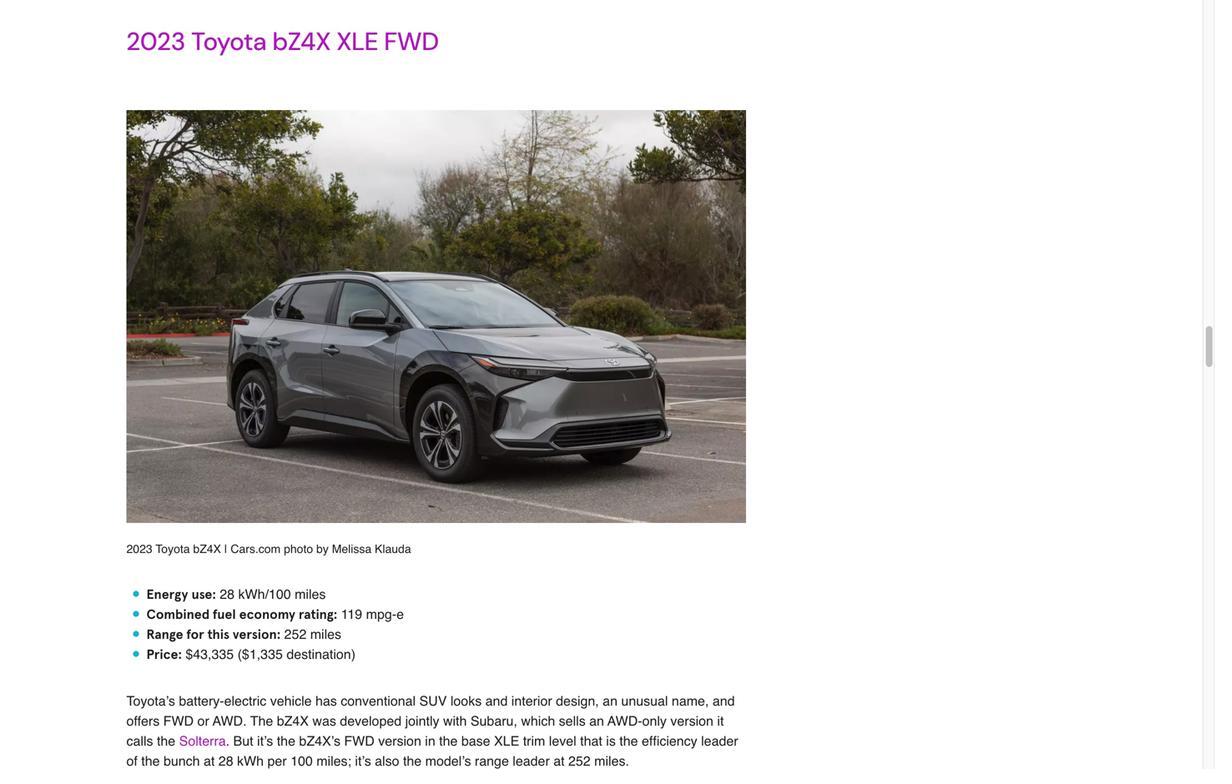 Task type: locate. For each thing, give the bounding box(es) containing it.
1 horizontal spatial toyota
[[191, 25, 267, 58]]

1 horizontal spatial at
[[554, 754, 565, 769]]

also
[[375, 754, 400, 769]]

at down solterra
[[204, 754, 215, 769]]

the up bunch
[[157, 734, 176, 749]]

version inside . but it's the bz4x's fwd version in the base xle trim level that is the efficiency leader of the bunch at 28 kwh per 100 miles; it's also the model's range leader at 252 miles.
[[378, 734, 422, 749]]

leader down it
[[702, 734, 739, 749]]

0 vertical spatial 252
[[284, 627, 307, 642]]

fuel
[[213, 607, 236, 623]]

that
[[580, 734, 603, 749]]

1 horizontal spatial leader
[[702, 734, 739, 749]]

the right is
[[620, 734, 638, 749]]

1 and from the left
[[486, 694, 508, 709]]

1 vertical spatial xle
[[494, 734, 520, 749]]

252 down rating:
[[284, 627, 307, 642]]

vehicle
[[270, 694, 312, 709]]

model's
[[426, 754, 471, 769]]

0 vertical spatial 28
[[220, 587, 235, 602]]

leader
[[702, 734, 739, 749], [513, 754, 550, 769]]

an up awd-
[[603, 694, 618, 709]]

combined
[[147, 607, 210, 623]]

2023 toyota bz4x xle fwd link
[[127, 25, 439, 58]]

fwd
[[384, 25, 439, 58], [163, 714, 194, 729], [344, 734, 375, 749]]

0 vertical spatial it's
[[257, 734, 273, 749]]

an
[[603, 694, 618, 709], [590, 714, 604, 729]]

solterra
[[179, 734, 226, 749]]

1 vertical spatial 28
[[219, 754, 233, 769]]

toyota's battery-electric vehicle has conventional suv looks and interior design, an unusual name, and offers fwd or awd. the bz4x was developed jointly with subaru, which sells an awd-only version it calls the
[[127, 694, 735, 749]]

1 horizontal spatial version
[[671, 714, 714, 729]]

|
[[224, 543, 227, 556]]

252
[[284, 627, 307, 642], [569, 754, 591, 769]]

klauda
[[375, 543, 411, 556]]

at
[[204, 754, 215, 769], [554, 754, 565, 769]]

0 vertical spatial xle
[[337, 25, 379, 58]]

28 up fuel
[[220, 587, 235, 602]]

bz4x for |
[[193, 543, 221, 556]]

sells
[[559, 714, 586, 729]]

. but it's the bz4x's fwd version in the base xle trim level that is the efficiency leader of the bunch at 28 kwh per 100 miles; it's also the model's range leader at 252 miles.
[[127, 734, 739, 769]]

miles up destination)
[[310, 627, 342, 642]]

kwh
[[237, 754, 264, 769]]

version:
[[233, 627, 281, 643]]

fwd inside . but it's the bz4x's fwd version in the base xle trim level that is the efficiency leader of the bunch at 28 kwh per 100 miles; it's also the model's range leader at 252 miles.
[[344, 734, 375, 749]]

calls
[[127, 734, 153, 749]]

toyota
[[191, 25, 267, 58], [156, 543, 190, 556]]

at down level
[[554, 754, 565, 769]]

and up subaru,
[[486, 694, 508, 709]]

0 vertical spatial fwd
[[384, 25, 439, 58]]

1 vertical spatial bz4x
[[193, 543, 221, 556]]

destination)
[[287, 647, 356, 662]]

$43,335
[[186, 647, 234, 662]]

1 horizontal spatial xle
[[494, 734, 520, 749]]

offers
[[127, 714, 160, 729]]

252 down the that
[[569, 754, 591, 769]]

version up also
[[378, 734, 422, 749]]

version
[[671, 714, 714, 729], [378, 734, 422, 749]]

an up the that
[[590, 714, 604, 729]]

photo
[[284, 543, 313, 556]]

version down name, at the right
[[671, 714, 714, 729]]

0 vertical spatial bz4x
[[273, 25, 331, 58]]

0 horizontal spatial 252
[[284, 627, 307, 642]]

0 horizontal spatial toyota
[[156, 543, 190, 556]]

the right also
[[403, 754, 422, 769]]

1 vertical spatial leader
[[513, 754, 550, 769]]

the up per at the left bottom of the page
[[277, 734, 296, 749]]

28 down .
[[219, 754, 233, 769]]

it's down 'the'
[[257, 734, 273, 749]]

1 horizontal spatial it's
[[355, 754, 371, 769]]

1 horizontal spatial and
[[713, 694, 735, 709]]

2 2023 from the top
[[127, 543, 153, 556]]

2 vertical spatial fwd
[[344, 734, 375, 749]]

0 horizontal spatial leader
[[513, 754, 550, 769]]

miles;
[[317, 754, 352, 769]]

0 horizontal spatial fwd
[[163, 714, 194, 729]]

e
[[397, 607, 404, 622]]

0 horizontal spatial version
[[378, 734, 422, 749]]

miles
[[295, 587, 326, 602], [310, 627, 342, 642]]

1 horizontal spatial fwd
[[344, 734, 375, 749]]

1 vertical spatial 2023
[[127, 543, 153, 556]]

0 horizontal spatial and
[[486, 694, 508, 709]]

0 vertical spatial toyota
[[191, 25, 267, 58]]

per
[[268, 754, 287, 769]]

melissa
[[332, 543, 372, 556]]

.
[[226, 734, 230, 749]]

bunch
[[164, 754, 200, 769]]

2 vertical spatial bz4x
[[277, 714, 309, 729]]

and up it
[[713, 694, 735, 709]]

rating:
[[299, 607, 338, 623]]

leader down trim
[[513, 754, 550, 769]]

1 horizontal spatial 252
[[569, 754, 591, 769]]

trim
[[523, 734, 546, 749]]

looks
[[451, 694, 482, 709]]

0 vertical spatial version
[[671, 714, 714, 729]]

0 vertical spatial miles
[[295, 587, 326, 602]]

price:
[[147, 647, 182, 663]]

and
[[486, 694, 508, 709], [713, 694, 735, 709]]

only
[[643, 714, 667, 729]]

in
[[425, 734, 436, 749]]

0 vertical spatial 2023
[[127, 25, 186, 58]]

28
[[220, 587, 235, 602], [219, 754, 233, 769]]

interior
[[512, 694, 553, 709]]

the
[[157, 734, 176, 749], [277, 734, 296, 749], [439, 734, 458, 749], [620, 734, 638, 749], [141, 754, 160, 769], [403, 754, 422, 769]]

2023 for 2023 toyota bz4x xle fwd
[[127, 25, 186, 58]]

the inside toyota's battery-electric vehicle has conventional suv looks and interior design, an unusual name, and offers fwd or awd. the bz4x was developed jointly with subaru, which sells an awd-only version it calls the
[[157, 734, 176, 749]]

1 vertical spatial version
[[378, 734, 422, 749]]

28 inside . but it's the bz4x's fwd version in the base xle trim level that is the efficiency leader of the bunch at 28 kwh per 100 miles; it's also the model's range leader at 252 miles.
[[219, 754, 233, 769]]

it's
[[257, 734, 273, 749], [355, 754, 371, 769]]

1 2023 from the top
[[127, 25, 186, 58]]

miles up rating:
[[295, 587, 326, 602]]

bz4x
[[273, 25, 331, 58], [193, 543, 221, 556], [277, 714, 309, 729]]

2023
[[127, 25, 186, 58], [127, 543, 153, 556]]

0 vertical spatial an
[[603, 694, 618, 709]]

xle
[[337, 25, 379, 58], [494, 734, 520, 749]]

subaru,
[[471, 714, 518, 729]]

0 vertical spatial leader
[[702, 734, 739, 749]]

100
[[291, 754, 313, 769]]

1 vertical spatial toyota
[[156, 543, 190, 556]]

0 horizontal spatial at
[[204, 754, 215, 769]]

1 vertical spatial fwd
[[163, 714, 194, 729]]

1 vertical spatial 252
[[569, 754, 591, 769]]

it's left also
[[355, 754, 371, 769]]

0 horizontal spatial it's
[[257, 734, 273, 749]]

conventional
[[341, 694, 416, 709]]



Task type: describe. For each thing, give the bounding box(es) containing it.
developed
[[340, 714, 402, 729]]

design,
[[556, 694, 599, 709]]

energy
[[147, 586, 188, 603]]

battery-
[[179, 694, 224, 709]]

252 inside energy use: 28 kwh/100 miles combined fuel economy rating: 119 mpg-e range for this version: 252 miles price: $43,335 ($1,335 destination)
[[284, 627, 307, 642]]

2 and from the left
[[713, 694, 735, 709]]

($1,335
[[238, 647, 283, 662]]

cars.com
[[231, 543, 281, 556]]

of
[[127, 754, 138, 769]]

119
[[341, 607, 363, 622]]

economy
[[239, 607, 296, 623]]

by
[[316, 543, 329, 556]]

or
[[198, 714, 209, 729]]

it
[[718, 714, 724, 729]]

use:
[[192, 586, 216, 603]]

level
[[549, 734, 577, 749]]

was
[[313, 714, 336, 729]]

28 inside energy use: 28 kwh/100 miles combined fuel economy rating: 119 mpg-e range for this version: 252 miles price: $43,335 ($1,335 destination)
[[220, 587, 235, 602]]

name,
[[672, 694, 709, 709]]

1 at from the left
[[204, 754, 215, 769]]

solterra link
[[179, 734, 226, 749]]

0 horizontal spatial xle
[[337, 25, 379, 58]]

the
[[250, 714, 273, 729]]

toyota's
[[127, 694, 175, 709]]

miles.
[[595, 754, 630, 769]]

efficiency
[[642, 734, 698, 749]]

1 vertical spatial it's
[[355, 754, 371, 769]]

has
[[316, 694, 337, 709]]

toyota for 2023 toyota bz4x xle fwd
[[191, 25, 267, 58]]

252 inside . but it's the bz4x's fwd version in the base xle trim level that is the efficiency leader of the bunch at 28 kwh per 100 miles; it's also the model's range leader at 252 miles.
[[569, 754, 591, 769]]

bz4x's
[[299, 734, 341, 749]]

but
[[233, 734, 253, 749]]

awd.
[[213, 714, 247, 729]]

range
[[475, 754, 509, 769]]

this
[[208, 627, 230, 643]]

for
[[187, 627, 204, 643]]

is
[[606, 734, 616, 749]]

toyota for 2023 toyota bz4x | cars.com photo by melissa klauda
[[156, 543, 190, 556]]

mpg-
[[366, 607, 397, 622]]

1 vertical spatial miles
[[310, 627, 342, 642]]

with
[[443, 714, 467, 729]]

awd-
[[608, 714, 643, 729]]

which
[[521, 714, 555, 729]]

the right in
[[439, 734, 458, 749]]

toyota bz4x 2023 01 exterior front angle grey suv image
[[127, 110, 747, 523]]

fwd inside toyota's battery-electric vehicle has conventional suv looks and interior design, an unusual name, and offers fwd or awd. the bz4x was developed jointly with subaru, which sells an awd-only version it calls the
[[163, 714, 194, 729]]

range
[[147, 627, 183, 643]]

suv
[[420, 694, 447, 709]]

base
[[462, 734, 491, 749]]

unusual
[[622, 694, 668, 709]]

kwh/100
[[238, 587, 291, 602]]

2 at from the left
[[554, 754, 565, 769]]

bz4x inside toyota's battery-electric vehicle has conventional suv looks and interior design, an unusual name, and offers fwd or awd. the bz4x was developed jointly with subaru, which sells an awd-only version it calls the
[[277, 714, 309, 729]]

jointly
[[405, 714, 440, 729]]

2023 toyota bz4x xle fwd
[[127, 25, 439, 58]]

the right of
[[141, 754, 160, 769]]

2 horizontal spatial fwd
[[384, 25, 439, 58]]

bz4x for xle
[[273, 25, 331, 58]]

2023 for 2023 toyota bz4x | cars.com photo by melissa klauda
[[127, 543, 153, 556]]

2023 toyota bz4x | cars.com photo by melissa klauda
[[127, 543, 411, 556]]

electric
[[224, 694, 267, 709]]

1 vertical spatial an
[[590, 714, 604, 729]]

xle inside . but it's the bz4x's fwd version in the base xle trim level that is the efficiency leader of the bunch at 28 kwh per 100 miles; it's also the model's range leader at 252 miles.
[[494, 734, 520, 749]]

energy use: 28 kwh/100 miles combined fuel economy rating: 119 mpg-e range for this version: 252 miles price: $43,335 ($1,335 destination)
[[147, 586, 404, 663]]

version inside toyota's battery-electric vehicle has conventional suv looks and interior design, an unusual name, and offers fwd or awd. the bz4x was developed jointly with subaru, which sells an awd-only version it calls the
[[671, 714, 714, 729]]



Task type: vqa. For each thing, say whether or not it's contained in the screenshot.
the photo at bottom
yes



